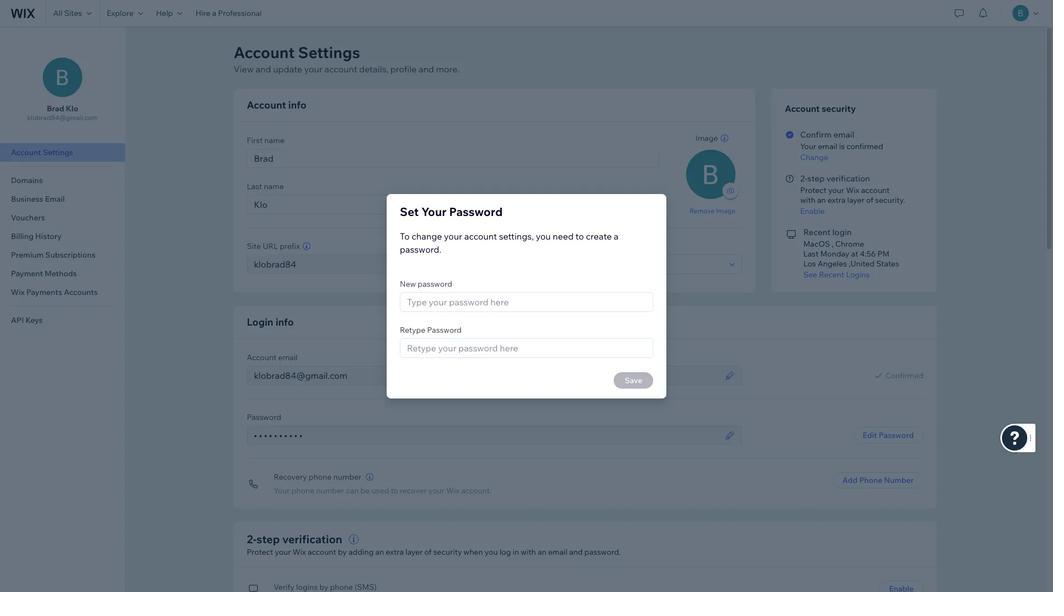 Task type: locate. For each thing, give the bounding box(es) containing it.
new
[[400, 279, 416, 289]]

extra inside 2-step verification protect your wix account with an extra layer of security. enable
[[828, 195, 846, 205]]

verification for 2-step verification protect your wix account with an extra layer of security. enable
[[827, 173, 871, 184]]

language
[[531, 242, 564, 251]]

1 vertical spatial to
[[391, 486, 398, 496]]

1 vertical spatial phone
[[292, 486, 315, 496]]

account left details,
[[325, 64, 357, 75]]

verify
[[274, 583, 295, 593]]

extra right adding
[[386, 548, 404, 558]]

2- for 2-step verification protect your wix account with an extra layer of security. enable
[[801, 173, 808, 184]]

layer
[[848, 195, 865, 205], [406, 548, 423, 558]]

with up the enable
[[801, 195, 816, 205]]

your right update
[[304, 64, 323, 75]]

your inside account settings view and update your account details, profile and more.
[[304, 64, 323, 75]]

account for account language
[[499, 242, 529, 251]]

verification inside 2-step verification protect your wix account with an extra layer of security. enable
[[827, 173, 871, 184]]

1 vertical spatial name
[[264, 182, 284, 192]]

0 horizontal spatial 2-
[[247, 533, 257, 547]]

your down 'set your password'
[[444, 231, 463, 242]]

0 vertical spatial 2-
[[801, 173, 808, 184]]

image
[[696, 133, 719, 143], [717, 207, 736, 215]]

name for last name
[[264, 182, 284, 192]]

0 vertical spatial security
[[822, 103, 857, 114]]

1 vertical spatial step
[[257, 533, 280, 547]]

account inside sidebar element
[[11, 148, 41, 158]]

0 horizontal spatial a
[[212, 8, 216, 18]]

1 horizontal spatial an
[[538, 548, 547, 558]]

Email address text field
[[251, 367, 722, 385]]

wix
[[847, 186, 860, 195], [11, 288, 25, 298], [447, 486, 460, 496], [293, 548, 306, 558]]

an right adding
[[376, 548, 384, 558]]

account for account info
[[247, 99, 286, 111]]

0 horizontal spatial by
[[320, 583, 329, 593]]

0 horizontal spatial your
[[274, 486, 290, 496]]

step down the change
[[808, 173, 825, 184]]

account inside to change your account settings, you need to create a password.
[[465, 231, 497, 242]]

security left when
[[434, 548, 462, 558]]

1 horizontal spatial protect
[[801, 186, 827, 195]]

1 vertical spatial you
[[485, 548, 498, 558]]

in
[[513, 548, 519, 558]]

can
[[346, 486, 359, 496]]

settings inside account settings view and update your account details, profile and more.
[[298, 43, 360, 62]]

phone for recovery
[[309, 473, 332, 482]]

1 horizontal spatial password.
[[585, 548, 621, 558]]

2 horizontal spatial your
[[801, 142, 817, 151]]

vouchers link
[[0, 209, 125, 227]]

phone
[[309, 473, 332, 482], [292, 486, 315, 496], [330, 583, 353, 593]]

1 vertical spatial verification
[[283, 533, 343, 547]]

1 horizontal spatial you
[[536, 231, 551, 242]]

an inside 2-step verification protect your wix account with an extra layer of security. enable
[[818, 195, 827, 205]]

a inside 'link'
[[212, 8, 216, 18]]

2 horizontal spatial an
[[818, 195, 827, 205]]

account left settings,
[[465, 231, 497, 242]]

layer up enable "button" on the top right of the page
[[848, 195, 865, 205]]

business email
[[11, 194, 65, 204]]

last inside recent login macos , chrome last monday at 4:56 pm los angeles ,united states see recent logins
[[804, 249, 819, 259]]

wix inside 2-step verification protect your wix account with an extra layer of security. enable
[[847, 186, 860, 195]]

account for account settings
[[11, 148, 41, 158]]

1 vertical spatial with
[[521, 548, 536, 558]]

add phone number
[[843, 476, 914, 486]]

1 horizontal spatial extra
[[828, 195, 846, 205]]

email down login info
[[278, 353, 298, 363]]

0 vertical spatial protect
[[801, 186, 827, 195]]

info right login
[[276, 316, 294, 329]]

1 horizontal spatial security
[[822, 103, 857, 114]]

help
[[156, 8, 173, 18]]

0 vertical spatial with
[[801, 195, 816, 205]]

last down first in the left top of the page
[[247, 182, 262, 192]]

history
[[35, 232, 62, 242]]

2- inside 2-step verification protect your wix account with an extra layer of security. enable
[[801, 173, 808, 184]]

1 vertical spatial image
[[717, 207, 736, 215]]

number for your
[[316, 486, 345, 496]]

at
[[852, 249, 859, 259]]

a right hire
[[212, 8, 216, 18]]

your down 2-step verification
[[275, 548, 291, 558]]

1 vertical spatial settings
[[43, 148, 73, 158]]

help button
[[150, 0, 189, 26]]

an
[[818, 195, 827, 205], [376, 548, 384, 558], [538, 548, 547, 558]]

1 vertical spatial of
[[425, 548, 432, 558]]

last
[[247, 182, 262, 192], [804, 249, 819, 259]]

settings up update
[[298, 43, 360, 62]]

image inside button
[[717, 207, 736, 215]]

your up the change
[[801, 142, 817, 151]]

step inside 2-step verification protect your wix account with an extra layer of security. enable
[[808, 173, 825, 184]]

name
[[265, 136, 285, 145], [264, 182, 284, 192]]

account inside account settings view and update your account details, profile and more.
[[234, 43, 295, 62]]

0 vertical spatial password.
[[400, 244, 442, 255]]

your right set
[[422, 204, 447, 219]]

Choose an account name text field
[[251, 255, 463, 274]]

recent login macos , chrome last monday at 4:56 pm los angeles ,united states see recent logins
[[804, 227, 900, 280]]

your down recovery
[[274, 486, 290, 496]]

by left adding
[[338, 548, 347, 558]]

edit password button
[[853, 428, 924, 444]]

0 vertical spatial verification
[[827, 173, 871, 184]]

update
[[273, 64, 302, 75]]

you left need
[[536, 231, 551, 242]]

you
[[536, 231, 551, 242], [485, 548, 498, 558]]

1 vertical spatial password.
[[585, 548, 621, 558]]

Type your password here password field
[[404, 293, 650, 311]]

confirmed
[[847, 142, 884, 151]]

1 horizontal spatial of
[[867, 195, 874, 205]]

0 horizontal spatial extra
[[386, 548, 404, 558]]

by right 'logins'
[[320, 583, 329, 593]]

,united
[[849, 259, 875, 269]]

recovery
[[274, 473, 307, 482]]

new password
[[400, 279, 453, 289]]

0 horizontal spatial layer
[[406, 548, 423, 558]]

account info
[[247, 99, 307, 111]]

your up enable "button" on the top right of the page
[[829, 186, 845, 195]]

by
[[338, 548, 347, 558], [320, 583, 329, 593]]

account down login
[[247, 353, 277, 363]]

password
[[450, 204, 503, 219], [427, 325, 462, 335], [247, 413, 281, 423], [879, 431, 914, 441]]

None text field
[[251, 426, 722, 445]]

account up domains
[[11, 148, 41, 158]]

1 horizontal spatial step
[[808, 173, 825, 184]]

retype
[[400, 325, 426, 335]]

account up confirm
[[785, 103, 820, 114]]

an up the enable
[[818, 195, 827, 205]]

recent up macos
[[804, 227, 831, 238]]

of left when
[[425, 548, 432, 558]]

1 vertical spatial info
[[276, 316, 294, 329]]

protect up the enable
[[801, 186, 827, 195]]

of inside 2-step verification protect your wix account with an extra layer of security. enable
[[867, 195, 874, 205]]

email up is on the right of the page
[[834, 130, 855, 140]]

name down first name
[[264, 182, 284, 192]]

account for account security
[[785, 103, 820, 114]]

0 horizontal spatial verification
[[283, 533, 343, 547]]

adding
[[349, 548, 374, 558]]

,
[[832, 239, 834, 249]]

1 horizontal spatial 2-
[[801, 173, 808, 184]]

number
[[334, 473, 362, 482], [316, 486, 345, 496]]

verification up 'logins'
[[283, 533, 343, 547]]

brad klo klobrad84@gmail.com
[[27, 104, 98, 122]]

0 horizontal spatial to
[[391, 486, 398, 496]]

premium
[[11, 250, 44, 260]]

1 horizontal spatial verification
[[827, 173, 871, 184]]

logins
[[296, 583, 318, 593]]

login
[[833, 227, 852, 238]]

0 vertical spatial number
[[334, 473, 362, 482]]

1 vertical spatial number
[[316, 486, 345, 496]]

1 horizontal spatial last
[[804, 249, 819, 259]]

phone right recovery
[[309, 473, 332, 482]]

0 horizontal spatial you
[[485, 548, 498, 558]]

1 horizontal spatial layer
[[848, 195, 865, 205]]

0 vertical spatial recent
[[804, 227, 831, 238]]

extra up enable "button" on the top right of the page
[[828, 195, 846, 205]]

layer right adding
[[406, 548, 423, 558]]

account left language
[[499, 242, 529, 251]]

1 vertical spatial a
[[614, 231, 619, 242]]

business
[[11, 194, 43, 204]]

1 horizontal spatial with
[[801, 195, 816, 205]]

0 vertical spatial by
[[338, 548, 347, 558]]

enable button
[[801, 206, 923, 216]]

0 vertical spatial step
[[808, 173, 825, 184]]

an right in
[[538, 548, 547, 558]]

change button
[[801, 153, 923, 162]]

Enter your first name. text field
[[251, 149, 656, 168]]

0 vertical spatial of
[[867, 195, 874, 205]]

protect
[[801, 186, 827, 195], [247, 548, 273, 558]]

domains link
[[0, 171, 125, 190]]

settings inside sidebar element
[[43, 148, 73, 158]]

password.
[[400, 244, 442, 255], [585, 548, 621, 558]]

1 horizontal spatial to
[[576, 231, 584, 242]]

number up "can"
[[334, 473, 362, 482]]

change
[[801, 153, 829, 162]]

wix left account.
[[447, 486, 460, 496]]

0 vertical spatial settings
[[298, 43, 360, 62]]

verification down change button
[[827, 173, 871, 184]]

0 vertical spatial extra
[[828, 195, 846, 205]]

0 vertical spatial phone
[[309, 473, 332, 482]]

number down recovery phone number on the left of the page
[[316, 486, 345, 496]]

account for account settings view and update your account details, profile and more.
[[234, 43, 295, 62]]

1 vertical spatial your
[[422, 204, 447, 219]]

security up confirm
[[822, 103, 857, 114]]

2 vertical spatial phone
[[330, 583, 353, 593]]

settings up domains link
[[43, 148, 73, 158]]

0 vertical spatial layer
[[848, 195, 865, 205]]

0 vertical spatial a
[[212, 8, 216, 18]]

account
[[234, 43, 295, 62], [247, 99, 286, 111], [785, 103, 820, 114], [11, 148, 41, 158], [499, 242, 529, 251], [247, 353, 277, 363]]

profile
[[391, 64, 417, 75]]

name for first name
[[265, 136, 285, 145]]

last up see
[[804, 249, 819, 259]]

wix up enable "button" on the top right of the page
[[847, 186, 860, 195]]

remove
[[690, 207, 715, 215]]

0 vertical spatial your
[[801, 142, 817, 151]]

hire
[[196, 8, 210, 18]]

1 horizontal spatial by
[[338, 548, 347, 558]]

of up enable "button" on the top right of the page
[[867, 195, 874, 205]]

None field
[[503, 255, 727, 274]]

to right need
[[576, 231, 584, 242]]

account up enable "button" on the top right of the page
[[862, 186, 890, 195]]

0 horizontal spatial settings
[[43, 148, 73, 158]]

recent
[[804, 227, 831, 238], [820, 270, 845, 280]]

0 horizontal spatial security
[[434, 548, 462, 558]]

0 vertical spatial image
[[696, 133, 719, 143]]

protect down 2-step verification
[[247, 548, 273, 558]]

number for recovery
[[334, 473, 362, 482]]

login info
[[247, 316, 294, 329]]

a
[[212, 8, 216, 18], [614, 231, 619, 242]]

info
[[288, 99, 307, 111], [276, 316, 294, 329]]

payments
[[26, 288, 62, 298]]

phone left (sms)
[[330, 583, 353, 593]]

number
[[885, 476, 914, 486]]

with right in
[[521, 548, 536, 558]]

to right used
[[391, 486, 398, 496]]

your
[[304, 64, 323, 75], [829, 186, 845, 195], [444, 231, 463, 242], [429, 486, 445, 496], [275, 548, 291, 558]]

settings for account settings view and update your account details, profile and more.
[[298, 43, 360, 62]]

1 horizontal spatial your
[[422, 204, 447, 219]]

to
[[576, 231, 584, 242], [391, 486, 398, 496]]

angeles
[[818, 259, 848, 269]]

1 horizontal spatial settings
[[298, 43, 360, 62]]

name right first in the left top of the page
[[265, 136, 285, 145]]

account settings view and update your account details, profile and more.
[[234, 43, 460, 75]]

first
[[247, 136, 263, 145]]

account up the view
[[234, 43, 295, 62]]

step up verify
[[257, 533, 280, 547]]

0 horizontal spatial protect
[[247, 548, 273, 558]]

1 vertical spatial extra
[[386, 548, 404, 558]]

recent down angeles
[[820, 270, 845, 280]]

0 vertical spatial info
[[288, 99, 307, 111]]

wix payments accounts
[[11, 288, 98, 298]]

phone down recovery
[[292, 486, 315, 496]]

info down update
[[288, 99, 307, 111]]

url
[[263, 242, 278, 251]]

0 vertical spatial name
[[265, 136, 285, 145]]

business email link
[[0, 190, 125, 209]]

wix down payment on the top
[[11, 288, 25, 298]]

your
[[801, 142, 817, 151], [422, 204, 447, 219], [274, 486, 290, 496]]

(sms)
[[355, 583, 377, 593]]

0 vertical spatial you
[[536, 231, 551, 242]]

pm
[[878, 249, 890, 259]]

you left log
[[485, 548, 498, 558]]

0 horizontal spatial last
[[247, 182, 262, 192]]

2 horizontal spatial and
[[570, 548, 583, 558]]

Enter your last name. text field
[[251, 195, 656, 214]]

confirm email your email is confirmed change
[[801, 130, 884, 162]]

0 horizontal spatial step
[[257, 533, 280, 547]]

1 vertical spatial last
[[804, 249, 819, 259]]

0 horizontal spatial password.
[[400, 244, 442, 255]]

1 horizontal spatial a
[[614, 231, 619, 242]]

0 vertical spatial to
[[576, 231, 584, 242]]

account up first name
[[247, 99, 286, 111]]

a right the create
[[614, 231, 619, 242]]

1 vertical spatial 2-
[[247, 533, 257, 547]]

set
[[400, 204, 419, 219]]

2- for 2-step verification
[[247, 533, 257, 547]]



Task type: describe. For each thing, give the bounding box(es) containing it.
to change your account settings, you need to create a password.
[[400, 231, 619, 255]]

last name
[[247, 182, 284, 192]]

hire a professional
[[196, 8, 262, 18]]

with inside 2-step verification protect your wix account with an extra layer of security. enable
[[801, 195, 816, 205]]

info for account info
[[288, 99, 307, 111]]

accounts
[[64, 288, 98, 298]]

wix down 2-step verification
[[293, 548, 306, 558]]

1 vertical spatial recent
[[820, 270, 845, 280]]

api
[[11, 316, 24, 325]]

1 vertical spatial protect
[[247, 548, 273, 558]]

2-step verification protect your wix account with an extra layer of security. enable
[[801, 173, 906, 216]]

payment methods
[[11, 269, 77, 279]]

sidebar element
[[0, 26, 126, 593]]

step for 2-step verification
[[257, 533, 280, 547]]

macos
[[804, 239, 831, 249]]

explore
[[107, 8, 134, 18]]

api keys link
[[0, 311, 125, 330]]

confirmed
[[886, 371, 924, 381]]

protect your wix account by adding an extra layer of security when you log in with an email and password.
[[247, 548, 621, 558]]

2 vertical spatial your
[[274, 486, 290, 496]]

add phone number button
[[833, 473, 924, 489]]

1 vertical spatial security
[[434, 548, 462, 558]]

account security
[[785, 103, 857, 114]]

Retype your password here password field
[[404, 339, 650, 358]]

your inside to change your account settings, you need to create a password.
[[444, 231, 463, 242]]

payment methods link
[[0, 265, 125, 283]]

your phone number can be used to recover your wix account.
[[274, 486, 492, 496]]

subscriptions
[[45, 250, 96, 260]]

settings,
[[499, 231, 534, 242]]

create
[[586, 231, 612, 242]]

phone
[[860, 476, 883, 486]]

retype password
[[400, 325, 462, 335]]

billing
[[11, 232, 34, 242]]

password inside button
[[879, 431, 914, 441]]

billing history
[[11, 232, 62, 242]]

premium subscriptions
[[11, 250, 96, 260]]

see recent logins button
[[804, 270, 924, 280]]

brad
[[47, 104, 64, 114]]

email right in
[[549, 548, 568, 558]]

payment
[[11, 269, 43, 279]]

login
[[247, 316, 274, 329]]

used
[[372, 486, 389, 496]]

email left is on the right of the page
[[819, 142, 838, 151]]

0 horizontal spatial and
[[256, 64, 271, 75]]

api keys
[[11, 316, 43, 325]]

account for account email
[[247, 353, 277, 363]]

0 horizontal spatial of
[[425, 548, 432, 558]]

your right the recover
[[429, 486, 445, 496]]

remove image
[[690, 207, 736, 215]]

to inside to change your account settings, you need to create a password.
[[576, 231, 584, 242]]

remove image button
[[690, 206, 736, 216]]

0 horizontal spatial with
[[521, 548, 536, 558]]

site url prefix
[[247, 242, 300, 251]]

you inside to change your account settings, you need to create a password.
[[536, 231, 551, 242]]

protect inside 2-step verification protect your wix account with an extra layer of security. enable
[[801, 186, 827, 195]]

password. inside to change your account settings, you need to create a password.
[[400, 244, 442, 255]]

recovery phone number
[[274, 473, 362, 482]]

vouchers
[[11, 213, 45, 223]]

view
[[234, 64, 254, 75]]

info for login info
[[276, 316, 294, 329]]

0 vertical spatial last
[[247, 182, 262, 192]]

log
[[500, 548, 511, 558]]

your inside confirm email your email is confirmed change
[[801, 142, 817, 151]]

1 vertical spatial by
[[320, 583, 329, 593]]

klobrad84@gmail.com
[[27, 114, 98, 122]]

account settings link
[[0, 143, 125, 162]]

professional
[[218, 8, 262, 18]]

account email
[[247, 353, 298, 363]]

first name
[[247, 136, 285, 145]]

is
[[840, 142, 845, 151]]

all
[[53, 8, 62, 18]]

to
[[400, 231, 410, 242]]

klo
[[66, 104, 78, 114]]

monday
[[821, 249, 850, 259]]

0 horizontal spatial an
[[376, 548, 384, 558]]

your inside 2-step verification protect your wix account with an extra layer of security. enable
[[829, 186, 845, 195]]

password
[[418, 279, 453, 289]]

premium subscriptions link
[[0, 246, 125, 265]]

account.
[[462, 486, 492, 496]]

all sites
[[53, 8, 82, 18]]

4:56
[[861, 249, 876, 259]]

methods
[[45, 269, 77, 279]]

logins
[[847, 270, 871, 280]]

see
[[804, 270, 818, 280]]

wix inside sidebar element
[[11, 288, 25, 298]]

layer inside 2-step verification protect your wix account with an extra layer of security. enable
[[848, 195, 865, 205]]

wix payments accounts link
[[0, 283, 125, 302]]

set your password
[[400, 204, 503, 219]]

change
[[412, 231, 442, 242]]

details,
[[359, 64, 389, 75]]

prefix
[[280, 242, 300, 251]]

verification for 2-step verification
[[283, 533, 343, 547]]

a inside to change your account settings, you need to create a password.
[[614, 231, 619, 242]]

chrome
[[836, 239, 865, 249]]

billing history link
[[0, 227, 125, 246]]

email
[[45, 194, 65, 204]]

account settings
[[11, 148, 73, 158]]

phone for your
[[292, 486, 315, 496]]

los
[[804, 259, 817, 269]]

account inside account settings view and update your account details, profile and more.
[[325, 64, 357, 75]]

1 horizontal spatial and
[[419, 64, 434, 75]]

account inside 2-step verification protect your wix account with an extra layer of security. enable
[[862, 186, 890, 195]]

edit
[[863, 431, 878, 441]]

be
[[361, 486, 370, 496]]

account down 2-step verification
[[308, 548, 337, 558]]

states
[[877, 259, 900, 269]]

step for 2-step verification protect your wix account with an extra layer of security. enable
[[808, 173, 825, 184]]

settings for account settings
[[43, 148, 73, 158]]

domains
[[11, 176, 43, 186]]

account language
[[499, 242, 564, 251]]

sites
[[64, 8, 82, 18]]

confirm
[[801, 130, 832, 140]]

add
[[843, 476, 858, 486]]

1 vertical spatial layer
[[406, 548, 423, 558]]

verify logins by phone (sms)
[[274, 583, 377, 593]]



Task type: vqa. For each thing, say whether or not it's contained in the screenshot.
Billing History Link on the top left
yes



